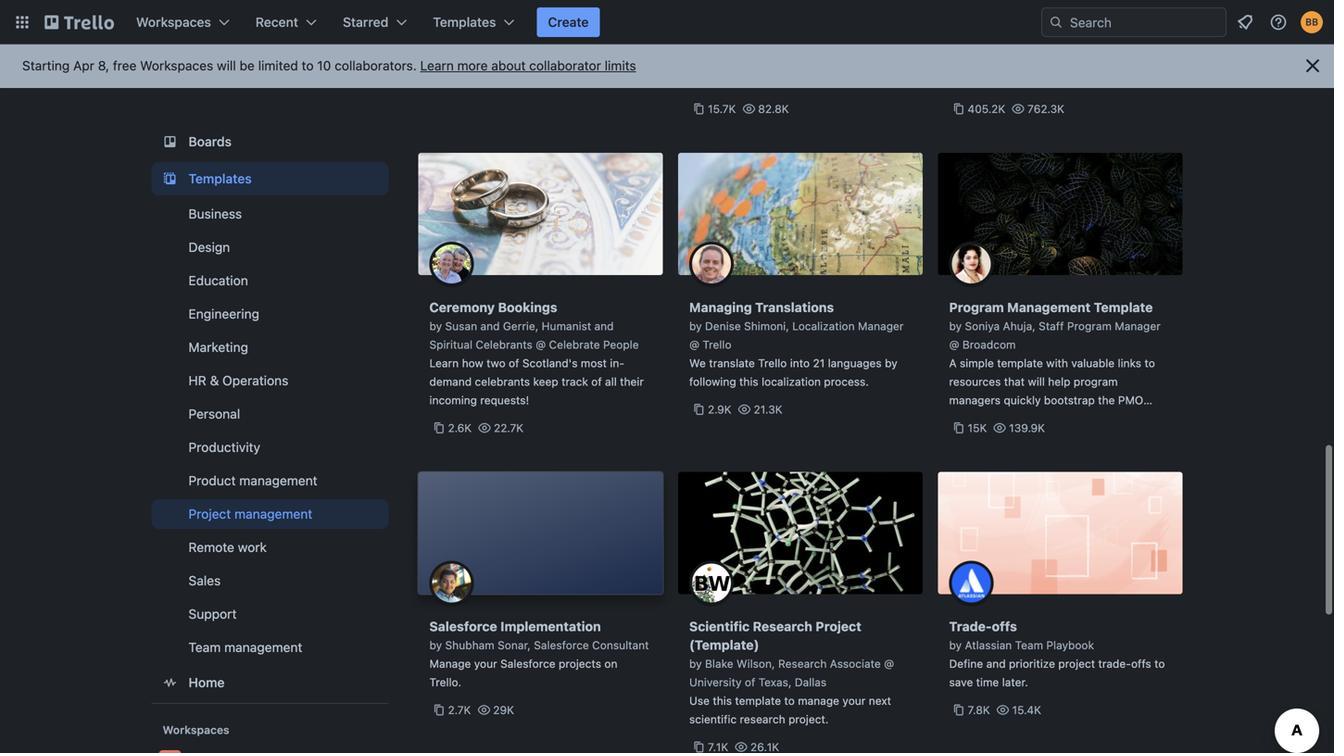 Task type: locate. For each thing, give the bounding box(es) containing it.
be
[[240, 58, 255, 73]]

your
[[795, 75, 818, 88], [474, 658, 497, 671], [843, 695, 866, 708]]

salesforce down implementation
[[534, 639, 589, 652]]

team
[[1016, 639, 1044, 652], [189, 640, 221, 655]]

to left 10
[[302, 58, 314, 73]]

2 horizontal spatial your
[[843, 695, 866, 708]]

template board image
[[159, 168, 181, 190]]

trello up localization
[[758, 357, 787, 370]]

implementation
[[501, 619, 601, 634]]

1 vertical spatial project
[[816, 619, 862, 634]]

personal link
[[152, 400, 389, 429]]

manager
[[858, 320, 904, 333], [1115, 320, 1161, 333]]

0 vertical spatial learn
[[420, 58, 454, 73]]

1 horizontal spatial will
[[1028, 375, 1045, 388]]

the eisenhower matrix is a powerful method to organize your tasks.
[[690, 56, 878, 88]]

template up research on the bottom of the page
[[735, 695, 781, 708]]

1 vertical spatial help
[[1049, 375, 1071, 388]]

1 vertical spatial learn
[[430, 357, 459, 370]]

to down eisenhower at the right of page
[[733, 75, 743, 88]]

to inside scientific research project (template) by blake wilson, research associate @ university of texas, dallas use this template to manage your next scientific research project.
[[785, 695, 795, 708]]

celebrants
[[476, 338, 533, 351]]

blake wilson, research associate @ university of texas, dallas image
[[690, 561, 734, 606]]

humanist
[[542, 320, 592, 333]]

1 vertical spatial template
[[998, 357, 1044, 370]]

to right links
[[1145, 357, 1156, 370]]

scientific research project (template) by blake wilson, research associate @ university of texas, dallas use this template to manage your next scientific research project.
[[690, 619, 895, 726]]

research up wilson,
[[753, 619, 813, 634]]

workspaces inside popup button
[[136, 14, 211, 30]]

all
[[605, 375, 617, 388]]

research
[[753, 619, 813, 634], [779, 658, 827, 671]]

by up the spiritual
[[430, 320, 442, 333]]

marketing link
[[152, 333, 389, 362]]

1 vertical spatial salesforce
[[534, 639, 589, 652]]

management down product management "link"
[[235, 507, 313, 522]]

remote work
[[189, 540, 267, 555]]

1 horizontal spatial project
[[816, 619, 862, 634]]

and up "celebrants"
[[481, 320, 500, 333]]

0 horizontal spatial this
[[713, 695, 732, 708]]

1 vertical spatial research
[[779, 658, 827, 671]]

managers
[[950, 394, 1001, 407]]

workspaces up free
[[136, 14, 211, 30]]

by left the soniya
[[950, 320, 962, 333]]

to inside the eisenhower matrix is a powerful method to organize your tasks.
[[733, 75, 743, 88]]

design
[[189, 240, 230, 255]]

will left be
[[217, 58, 236, 73]]

salesforce down the sonar,
[[501, 658, 556, 671]]

template down iterations
[[1011, 75, 1057, 88]]

workspaces
[[136, 14, 211, 30], [140, 58, 213, 73], [163, 724, 230, 737]]

0 vertical spatial this
[[1138, 56, 1157, 69]]

or
[[1118, 38, 1129, 51]]

template inside scientific research project (template) by blake wilson, research associate @ university of texas, dallas use this template to manage your next scientific research project.
[[735, 695, 781, 708]]

1 vertical spatial this
[[740, 375, 759, 388]]

0 vertical spatial templates
[[433, 14, 496, 30]]

shipping
[[1017, 38, 1061, 51]]

0 horizontal spatial help
[[1049, 375, 1071, 388]]

workspaces down workspaces popup button
[[140, 58, 213, 73]]

running
[[1132, 38, 1172, 51]]

more
[[458, 58, 488, 73]]

management down productivity 'link' on the left bottom of page
[[239, 473, 318, 488]]

management for project management
[[235, 507, 313, 522]]

2 vertical spatial workspaces
[[163, 724, 230, 737]]

trello down the denise
[[703, 338, 732, 351]]

free
[[113, 58, 137, 73]]

trade-
[[950, 619, 992, 634]]

time
[[977, 676, 999, 689]]

celebrate
[[549, 338, 600, 351]]

0 horizontal spatial program
[[950, 300, 1005, 315]]

your down is
[[795, 75, 818, 88]]

by inside salesforce implementation by shubham sonar, salesforce consultant manage your salesforce projects on trello.
[[430, 639, 442, 652]]

your inside scientific research project (template) by blake wilson, research associate @ university of texas, dallas use this template to manage your next scientific research project.
[[843, 695, 866, 708]]

workspaces button
[[125, 7, 241, 37]]

learn up demand
[[430, 357, 459, 370]]

0 vertical spatial help
[[1080, 75, 1103, 88]]

will up the 762.3k
[[1060, 75, 1077, 88]]

operations
[[223, 373, 289, 388]]

0 vertical spatial template
[[1011, 75, 1057, 88]]

2 vertical spatial your
[[843, 695, 866, 708]]

0 vertical spatial will
[[217, 58, 236, 73]]

project
[[189, 507, 231, 522], [816, 619, 862, 634]]

0 vertical spatial offs
[[992, 619, 1018, 634]]

next
[[869, 695, 892, 708]]

1 vertical spatial will
[[1060, 75, 1077, 88]]

management for product management
[[239, 473, 318, 488]]

primary element
[[0, 0, 1335, 44]]

0 horizontal spatial trello
[[703, 338, 732, 351]]

ceremony bookings by susan and gerrie, humanist and spiritual celebrants @ celebrate people learn how two of scotland's most in- demand celebrants keep track of all their incoming requests!
[[430, 300, 644, 407]]

management inside "link"
[[239, 473, 318, 488]]

1 vertical spatial project
[[1059, 658, 1096, 671]]

to down texas,
[[785, 695, 795, 708]]

2.6k
[[448, 422, 472, 435]]

your down shubham
[[474, 658, 497, 671]]

the
[[690, 56, 710, 69]]

team up "prioritize"
[[1016, 639, 1044, 652]]

management
[[1008, 300, 1091, 315]]

salesforce up shubham
[[430, 619, 498, 634]]

project
[[1069, 56, 1106, 69], [1059, 658, 1096, 671]]

manager down template
[[1115, 320, 1161, 333]]

to inside trade-offs by atlassian team playbook define and prioritize project trade-offs to save time later.
[[1155, 658, 1166, 671]]

project inside scientific research project (template) by blake wilson, research associate @ university of texas, dallas use this template to manage your next scientific research project.
[[816, 619, 862, 634]]

sales
[[189, 573, 221, 589]]

2 horizontal spatial will
[[1060, 75, 1077, 88]]

1 vertical spatial your
[[474, 658, 497, 671]]

of down shipping
[[1046, 56, 1057, 69]]

agile
[[950, 75, 974, 88]]

program
[[950, 300, 1005, 315], [1068, 320, 1112, 333]]

0 horizontal spatial your
[[474, 658, 497, 671]]

0 vertical spatial workspaces
[[136, 14, 211, 30]]

templates
[[433, 14, 496, 30], [189, 171, 252, 186]]

@ up a
[[950, 338, 960, 351]]

research up dallas
[[779, 658, 827, 671]]

1 horizontal spatial program
[[1068, 320, 1112, 333]]

139.9k
[[1010, 422, 1046, 435]]

product
[[189, 473, 236, 488]]

of down wilson,
[[745, 676, 756, 689]]

1 vertical spatial templates
[[189, 171, 252, 186]]

0 vertical spatial management
[[239, 473, 318, 488]]

in-
[[610, 357, 625, 370]]

0 horizontal spatial manager
[[858, 320, 904, 333]]

project.
[[789, 713, 829, 726]]

1 vertical spatial trello
[[758, 357, 787, 370]]

0 vertical spatial project
[[1069, 56, 1106, 69]]

@ inside ceremony bookings by susan and gerrie, humanist and spiritual celebrants @ celebrate people learn how two of scotland's most in- demand celebrants keep track of all their incoming requests!
[[536, 338, 546, 351]]

this inside scientific research project (template) by blake wilson, research associate @ university of texas, dallas use this template to manage your next scientific research project.
[[713, 695, 732, 708]]

simple
[[960, 357, 994, 370]]

powerful
[[833, 56, 878, 69]]

demand
[[430, 375, 472, 388]]

1 vertical spatial program
[[1068, 320, 1112, 333]]

gerrie,
[[503, 320, 539, 333]]

1 vertical spatial workspaces
[[140, 58, 213, 73]]

@ inside scientific research project (template) by blake wilson, research associate @ university of texas, dallas use this template to manage your next scientific research project.
[[884, 658, 895, 671]]

management for team management
[[224, 640, 303, 655]]

by up manage
[[430, 639, 442, 652]]

will right that
[[1028, 375, 1045, 388]]

0 vertical spatial project
[[189, 507, 231, 522]]

2 vertical spatial this
[[713, 695, 732, 708]]

1 horizontal spatial help
[[1080, 75, 1103, 88]]

0 horizontal spatial will
[[217, 58, 236, 73]]

back to home image
[[44, 7, 114, 37]]

offs
[[992, 619, 1018, 634], [1132, 658, 1152, 671]]

template up that
[[998, 357, 1044, 370]]

by up define
[[950, 639, 962, 652]]

templates up business
[[189, 171, 252, 186]]

use
[[690, 695, 710, 708]]

remote
[[189, 540, 234, 555]]

this down the running
[[1138, 56, 1157, 69]]

2 vertical spatial management
[[224, 640, 303, 655]]

template
[[1094, 300, 1154, 315]]

learn left more
[[420, 58, 454, 73]]

@ up scotland's
[[536, 338, 546, 351]]

your inside salesforce implementation by shubham sonar, salesforce consultant manage your salesforce projects on trello.
[[474, 658, 497, 671]]

1 manager from the left
[[858, 320, 904, 333]]

2 vertical spatial salesforce
[[501, 658, 556, 671]]

15k
[[968, 422, 988, 435]]

Search field
[[1064, 8, 1226, 36]]

support
[[189, 607, 237, 622]]

@ up we
[[690, 338, 700, 351]]

1 horizontal spatial and
[[595, 320, 614, 333]]

business link
[[152, 199, 389, 229]]

1 horizontal spatial templates
[[433, 14, 496, 30]]

1 vertical spatial offs
[[1132, 658, 1152, 671]]

help down with
[[1049, 375, 1071, 388]]

of inside scientific research project (template) by blake wilson, research associate @ university of texas, dallas use this template to manage your next scientific research project.
[[745, 676, 756, 689]]

tasks.
[[821, 75, 852, 88]]

the
[[1099, 394, 1116, 407]]

and for trade-
[[987, 658, 1006, 671]]

and inside trade-offs by atlassian team playbook define and prioritize project trade-offs to save time later.
[[987, 658, 1006, 671]]

your left next
[[843, 695, 866, 708]]

project down product
[[1069, 56, 1106, 69]]

soniya ahuja, staff program manager @ broadcom image
[[950, 242, 994, 286]]

denise shimoni, localization manager @ trello image
[[690, 242, 734, 286]]

of right the 'two'
[[509, 357, 520, 370]]

2 vertical spatial template
[[735, 695, 781, 708]]

team inside trade-offs by atlassian team playbook define and prioritize project trade-offs to save time later.
[[1016, 639, 1044, 652]]

1 horizontal spatial this
[[740, 375, 759, 388]]

by left blake
[[690, 658, 702, 671]]

their
[[620, 375, 644, 388]]

workspaces down home
[[163, 724, 230, 737]]

1 horizontal spatial manager
[[1115, 320, 1161, 333]]

create
[[548, 14, 589, 30]]

2 horizontal spatial this
[[1138, 56, 1157, 69]]

manager inside managing translations by denise shimoni, localization manager @ trello we translate trello into 21 languages by following this localization process.
[[858, 320, 904, 333]]

this down "university"
[[713, 695, 732, 708]]

project up remote
[[189, 507, 231, 522]]

program up valuable
[[1068, 320, 1112, 333]]

will inside program management template by soniya ahuja, staff program manager @ broadcom a simple template with valuable links to resources that will help program managers quickly bootstrap the pmo team.
[[1028, 375, 1045, 388]]

to right trade-
[[1155, 658, 1166, 671]]

susan and gerrie, humanist and spiritual celebrants @ celebrate people image
[[430, 242, 474, 286]]

0 horizontal spatial project
[[189, 507, 231, 522]]

and up people
[[595, 320, 614, 333]]

process.
[[824, 375, 869, 388]]

0 vertical spatial your
[[795, 75, 818, 88]]

translate
[[709, 357, 755, 370]]

project up associate
[[816, 619, 862, 634]]

1 vertical spatial management
[[235, 507, 313, 522]]

wilson,
[[737, 658, 775, 671]]

2 vertical spatial will
[[1028, 375, 1045, 388]]

team down "support"
[[189, 640, 221, 655]]

boards link
[[152, 125, 389, 159]]

0 horizontal spatial and
[[481, 320, 500, 333]]

associate
[[830, 658, 881, 671]]

two
[[487, 357, 506, 370]]

@ right associate
[[884, 658, 895, 671]]

0 horizontal spatial team
[[189, 640, 221, 655]]

1 horizontal spatial team
[[1016, 639, 1044, 652]]

and down atlassian
[[987, 658, 1006, 671]]

template inside program management template by soniya ahuja, staff program manager @ broadcom a simple template with valuable links to resources that will help program managers quickly bootstrap the pmo team.
[[998, 357, 1044, 370]]

managing translations by denise shimoni, localization manager @ trello we translate trello into 21 languages by following this localization process.
[[690, 300, 904, 388]]

of
[[1046, 56, 1057, 69], [509, 357, 520, 370], [592, 375, 602, 388], [745, 676, 756, 689]]

broadcom
[[963, 338, 1016, 351]]

engineering
[[189, 306, 260, 322]]

7.8k
[[968, 704, 991, 717]]

hr & operations link
[[152, 366, 389, 396]]

this down the translate on the right top
[[740, 375, 759, 388]]

manage
[[798, 695, 840, 708]]

this inside managing translations by denise shimoni, localization manager @ trello we translate trello into 21 languages by following this localization process.
[[740, 375, 759, 388]]

1 horizontal spatial your
[[795, 75, 818, 88]]

templates up more
[[433, 14, 496, 30]]

that
[[1005, 375, 1025, 388]]

29k
[[493, 704, 514, 717]]

0 vertical spatial research
[[753, 619, 813, 634]]

ceremony
[[430, 300, 495, 315]]

manager up languages
[[858, 320, 904, 333]]

sonar,
[[498, 639, 531, 652]]

template inside whether it's shipping a product or running through iterations of a project plan, this agile board template will help you get things done.
[[1011, 75, 1057, 88]]

a
[[1064, 38, 1071, 51], [823, 56, 829, 69], [1060, 56, 1066, 69]]

by inside trade-offs by atlassian team playbook define and prioritize project trade-offs to save time later.
[[950, 639, 962, 652]]

shubham
[[445, 639, 495, 652]]

2 horizontal spatial and
[[987, 658, 1006, 671]]

productivity link
[[152, 433, 389, 463]]

2 manager from the left
[[1115, 320, 1161, 333]]

management down support "link" at the left
[[224, 640, 303, 655]]

a right is
[[823, 56, 829, 69]]

will
[[217, 58, 236, 73], [1060, 75, 1077, 88], [1028, 375, 1045, 388]]

help left you at the top right of page
[[1080, 75, 1103, 88]]

1 horizontal spatial offs
[[1132, 658, 1152, 671]]

scientific
[[690, 619, 750, 634]]

project down playbook
[[1059, 658, 1096, 671]]

program up the soniya
[[950, 300, 1005, 315]]

done.
[[985, 93, 1015, 106]]



Task type: vqa. For each thing, say whether or not it's contained in the screenshot.


Task type: describe. For each thing, give the bounding box(es) containing it.
bob builder (bobbuilder40) image
[[1301, 11, 1324, 33]]

&
[[210, 373, 219, 388]]

things
[[950, 93, 982, 106]]

program
[[1074, 375, 1118, 388]]

this inside whether it's shipping a product or running through iterations of a project plan, this agile board template will help you get things done.
[[1138, 56, 1157, 69]]

requests!
[[480, 394, 530, 407]]

salesforce implementation by shubham sonar, salesforce consultant manage your salesforce projects on trello.
[[430, 619, 649, 689]]

education
[[189, 273, 248, 288]]

support link
[[152, 600, 389, 629]]

productivity
[[189, 440, 260, 455]]

board
[[978, 75, 1008, 88]]

starting
[[22, 58, 70, 73]]

soniya
[[965, 320, 1000, 333]]

save
[[950, 676, 974, 689]]

home link
[[152, 666, 389, 700]]

project inside trade-offs by atlassian team playbook define and prioritize project trade-offs to save time later.
[[1059, 658, 1096, 671]]

by inside scientific research project (template) by blake wilson, research associate @ university of texas, dallas use this template to manage your next scientific research project.
[[690, 658, 702, 671]]

collaborators.
[[335, 58, 417, 73]]

manage
[[430, 658, 471, 671]]

sales link
[[152, 566, 389, 596]]

search image
[[1049, 15, 1064, 30]]

project management link
[[152, 500, 389, 529]]

by inside program management template by soniya ahuja, staff program manager @ broadcom a simple template with valuable links to resources that will help program managers quickly bootstrap the pmo team.
[[950, 320, 962, 333]]

(template)
[[690, 638, 760, 653]]

later.
[[1003, 676, 1029, 689]]

hr & operations
[[189, 373, 289, 388]]

of left all
[[592, 375, 602, 388]]

templates button
[[422, 7, 526, 37]]

quickly
[[1004, 394, 1041, 407]]

help inside whether it's shipping a product or running through iterations of a project plan, this agile board template will help you get things done.
[[1080, 75, 1103, 88]]

recent
[[256, 14, 298, 30]]

pmo
[[1119, 394, 1144, 407]]

home image
[[159, 672, 181, 694]]

project inside whether it's shipping a product or running through iterations of a project plan, this agile board template will help you get things done.
[[1069, 56, 1106, 69]]

@ inside managing translations by denise shimoni, localization manager @ trello we translate trello into 21 languages by following this localization process.
[[690, 338, 700, 351]]

design link
[[152, 233, 389, 262]]

762.3k
[[1028, 102, 1065, 115]]

eisenhower
[[713, 56, 773, 69]]

bookings
[[498, 300, 558, 315]]

keep
[[533, 375, 559, 388]]

to inside program management template by soniya ahuja, staff program manager @ broadcom a simple template with valuable links to resources that will help program managers quickly bootstrap the pmo team.
[[1145, 357, 1156, 370]]

template for project
[[735, 695, 781, 708]]

valuable
[[1072, 357, 1115, 370]]

@ inside program management template by soniya ahuja, staff program manager @ broadcom a simple template with valuable links to resources that will help program managers quickly bootstrap the pmo team.
[[950, 338, 960, 351]]

shubham sonar, salesforce consultant image
[[430, 561, 474, 606]]

prioritize
[[1009, 658, 1056, 671]]

2.9k
[[708, 403, 732, 416]]

2.7k
[[448, 704, 471, 717]]

team management
[[189, 640, 303, 655]]

research
[[740, 713, 786, 726]]

following
[[690, 375, 737, 388]]

by inside ceremony bookings by susan and gerrie, humanist and spiritual celebrants @ celebrate people learn how two of scotland's most in- demand celebrants keep track of all their incoming requests!
[[430, 320, 442, 333]]

localization
[[762, 375, 821, 388]]

by left the denise
[[690, 320, 702, 333]]

blake
[[705, 658, 734, 671]]

most
[[581, 357, 607, 370]]

templates link
[[152, 162, 389, 196]]

your inside the eisenhower matrix is a powerful method to organize your tasks.
[[795, 75, 818, 88]]

21.3k
[[754, 403, 783, 416]]

by right languages
[[885, 357, 898, 370]]

manager inside program management template by soniya ahuja, staff program manager @ broadcom a simple template with valuable links to resources that will help program managers quickly bootstrap the pmo team.
[[1115, 320, 1161, 333]]

of inside whether it's shipping a product or running through iterations of a project plan, this agile board template will help you get things done.
[[1046, 56, 1057, 69]]

0 horizontal spatial templates
[[189, 171, 252, 186]]

a inside the eisenhower matrix is a powerful method to organize your tasks.
[[823, 56, 829, 69]]

education link
[[152, 266, 389, 296]]

track
[[562, 375, 588, 388]]

work
[[238, 540, 267, 555]]

and for ceremony
[[595, 320, 614, 333]]

shimoni,
[[744, 320, 790, 333]]

0 vertical spatial trello
[[703, 338, 732, 351]]

template for shipping
[[1011, 75, 1057, 88]]

a
[[950, 357, 957, 370]]

projects
[[559, 658, 602, 671]]

project management
[[189, 507, 313, 522]]

0 notifications image
[[1235, 11, 1257, 33]]

a down shipping
[[1060, 56, 1066, 69]]

starred
[[343, 14, 389, 30]]

scientific
[[690, 713, 737, 726]]

trade-offs by atlassian team playbook define and prioritize project trade-offs to save time later.
[[950, 619, 1166, 689]]

method
[[690, 75, 730, 88]]

limited
[[258, 58, 298, 73]]

organize
[[746, 75, 791, 88]]

boards
[[189, 134, 232, 149]]

21
[[813, 357, 825, 370]]

1 horizontal spatial trello
[[758, 357, 787, 370]]

starred button
[[332, 7, 418, 37]]

apr
[[73, 58, 94, 73]]

atlassian team playbook image
[[950, 561, 994, 606]]

into
[[790, 357, 810, 370]]

a left product
[[1064, 38, 1071, 51]]

help inside program management template by soniya ahuja, staff program manager @ broadcom a simple template with valuable links to resources that will help program managers quickly bootstrap the pmo team.
[[1049, 375, 1071, 388]]

will inside whether it's shipping a product or running through iterations of a project plan, this agile board template will help you get things done.
[[1060, 75, 1077, 88]]

remote work link
[[152, 533, 389, 563]]

82.8k
[[758, 102, 789, 115]]

0 vertical spatial program
[[950, 300, 1005, 315]]

through
[[950, 56, 991, 69]]

board image
[[159, 131, 181, 153]]

playbook
[[1047, 639, 1095, 652]]

program management template by soniya ahuja, staff program manager @ broadcom a simple template with valuable links to resources that will help program managers quickly bootstrap the pmo team.
[[950, 300, 1161, 425]]

engineering link
[[152, 299, 389, 329]]

templates inside "dropdown button"
[[433, 14, 496, 30]]

marketing
[[189, 340, 248, 355]]

learn inside ceremony bookings by susan and gerrie, humanist and spiritual celebrants @ celebrate people learn how two of scotland's most in- demand celebrants keep track of all their incoming requests!
[[430, 357, 459, 370]]

open information menu image
[[1270, 13, 1288, 32]]

about
[[492, 58, 526, 73]]

product
[[1074, 38, 1115, 51]]

0 vertical spatial salesforce
[[430, 619, 498, 634]]

405.2k
[[968, 102, 1006, 115]]

collaborator
[[530, 58, 601, 73]]

0 horizontal spatial offs
[[992, 619, 1018, 634]]

starting apr 8, free workspaces will be limited to 10 collaborators. learn more about collaborator limits
[[22, 58, 636, 73]]

staff
[[1039, 320, 1065, 333]]



